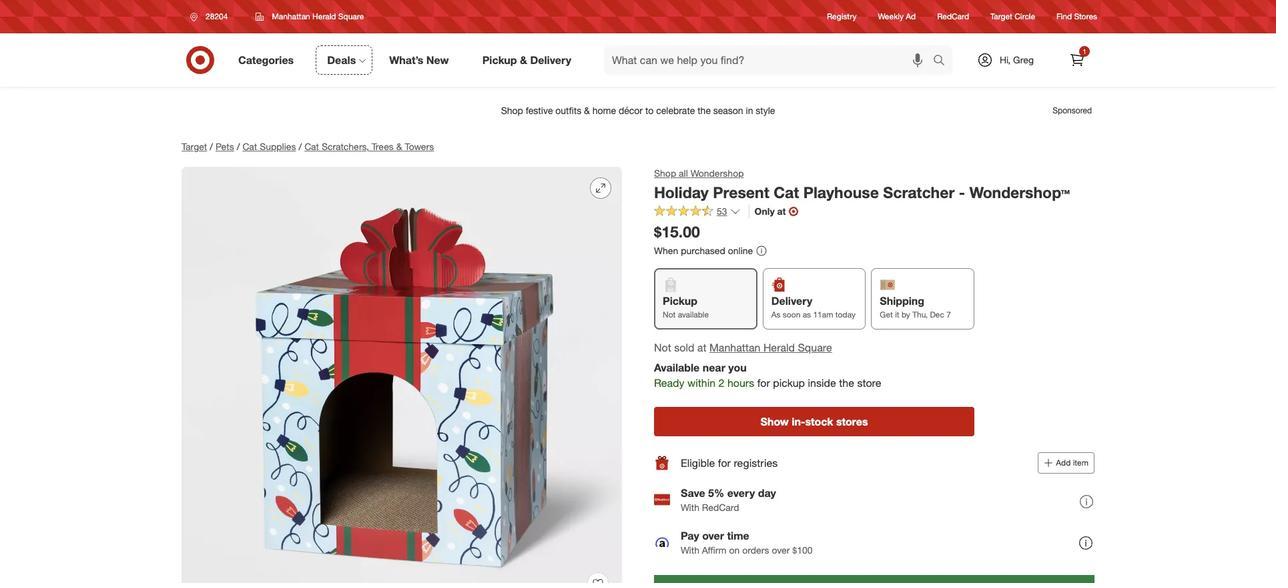 Task type: describe. For each thing, give the bounding box(es) containing it.
deals link
[[316, 45, 373, 75]]

shipping get it by thu, dec 7
[[880, 295, 951, 320]]

find
[[1057, 12, 1072, 22]]

dec
[[930, 310, 945, 320]]

registry link
[[827, 11, 857, 22]]

scratcher
[[883, 183, 955, 202]]

available
[[654, 361, 700, 375]]

1 link
[[1063, 45, 1092, 75]]

pickup
[[773, 377, 805, 390]]

herald inside dropdown button
[[313, 11, 336, 21]]

registries
[[734, 456, 778, 470]]

soon
[[783, 310, 801, 320]]

shop
[[654, 168, 676, 179]]

affirm
[[702, 545, 727, 556]]

weekly ad link
[[878, 11, 916, 22]]

find stores
[[1057, 12, 1098, 22]]

scratchers,
[[322, 141, 369, 152]]

1 / from the left
[[210, 141, 213, 152]]

28204
[[206, 11, 228, 21]]

within
[[688, 377, 716, 390]]

1 vertical spatial &
[[396, 141, 402, 152]]

wondershop™
[[970, 183, 1070, 202]]

square inside dropdown button
[[338, 11, 364, 21]]

item
[[1073, 458, 1089, 468]]

inside
[[808, 377, 836, 390]]

28204 button
[[182, 5, 242, 29]]

the
[[839, 377, 855, 390]]

& inside the pickup & delivery link
[[520, 53, 527, 66]]

you
[[729, 361, 747, 375]]

find stores link
[[1057, 11, 1098, 22]]

what's new link
[[378, 45, 466, 75]]

manhattan herald square button
[[710, 340, 832, 355]]

save
[[681, 486, 705, 500]]

pickup & delivery link
[[471, 45, 588, 75]]

show
[[761, 415, 789, 429]]

eligible
[[681, 456, 715, 470]]

hi,
[[1000, 54, 1011, 65]]

categories
[[238, 53, 294, 66]]

for inside available near you ready within 2 hours for pickup inside the store
[[758, 377, 770, 390]]

thu,
[[913, 310, 928, 320]]

in-
[[792, 415, 805, 429]]

towers
[[405, 141, 434, 152]]

redcard link
[[937, 11, 969, 22]]

get
[[880, 310, 893, 320]]

store
[[858, 377, 882, 390]]

holiday present cat playhouse scratcher - wondershop&#8482;, 1 of 11 image
[[182, 167, 622, 584]]

wondershop
[[691, 168, 744, 179]]

it
[[895, 310, 900, 320]]

today
[[836, 310, 856, 320]]

not sold at manhattan herald square
[[654, 341, 832, 354]]

online
[[728, 245, 753, 256]]

1 horizontal spatial square
[[798, 341, 832, 354]]

-
[[959, 183, 965, 202]]

pickup for not
[[663, 295, 698, 308]]

target for target / pets / cat supplies / cat scratchers, trees & towers
[[182, 141, 207, 152]]

1 horizontal spatial over
[[772, 545, 790, 556]]

as
[[803, 310, 811, 320]]

all
[[679, 168, 688, 179]]

target / pets / cat supplies / cat scratchers, trees & towers
[[182, 141, 434, 152]]

stores
[[1075, 12, 1098, 22]]

0 horizontal spatial cat
[[243, 141, 257, 152]]

time
[[727, 529, 750, 543]]

hours
[[728, 377, 755, 390]]

present
[[713, 183, 770, 202]]

manhattan herald square
[[272, 11, 364, 21]]

save 5% every day with redcard
[[681, 486, 776, 513]]

registry
[[827, 12, 857, 22]]

manhattan inside dropdown button
[[272, 11, 310, 21]]

2
[[719, 377, 725, 390]]

1 horizontal spatial redcard
[[937, 12, 969, 22]]

stores
[[836, 415, 868, 429]]

only at
[[755, 205, 786, 217]]

pickup not available
[[663, 295, 709, 320]]

cat supplies link
[[243, 141, 296, 152]]

search button
[[927, 45, 959, 77]]

circle
[[1015, 12, 1036, 22]]

show in-stock stores button
[[654, 407, 975, 437]]

holiday
[[654, 183, 709, 202]]

hi, greg
[[1000, 54, 1034, 65]]

53 link
[[654, 205, 741, 220]]



Task type: locate. For each thing, give the bounding box(es) containing it.
add item
[[1056, 458, 1089, 468]]

2 horizontal spatial cat
[[774, 183, 799, 202]]

0 vertical spatial with
[[681, 502, 700, 513]]

not inside pickup not available
[[663, 310, 676, 320]]

at right the sold
[[698, 341, 707, 354]]

0 horizontal spatial &
[[396, 141, 402, 152]]

1 horizontal spatial manhattan
[[710, 341, 761, 354]]

eligible for registries
[[681, 456, 778, 470]]

0 vertical spatial redcard
[[937, 12, 969, 22]]

1 vertical spatial delivery
[[772, 295, 813, 308]]

2 horizontal spatial /
[[299, 141, 302, 152]]

target left 'circle'
[[991, 12, 1013, 22]]

with down save on the bottom right
[[681, 502, 700, 513]]

1 with from the top
[[681, 502, 700, 513]]

cat scratchers, trees & towers link
[[305, 141, 434, 152]]

53
[[717, 205, 727, 217]]

$100
[[793, 545, 813, 556]]

pets
[[216, 141, 234, 152]]

not left the sold
[[654, 341, 671, 354]]

manhattan
[[272, 11, 310, 21], [710, 341, 761, 354]]

1 vertical spatial for
[[718, 456, 731, 470]]

0 horizontal spatial /
[[210, 141, 213, 152]]

target circle
[[991, 12, 1036, 22]]

0 vertical spatial over
[[702, 529, 724, 543]]

advertisement region
[[171, 95, 1106, 127], [654, 576, 1095, 584]]

greg
[[1013, 54, 1034, 65]]

target
[[991, 12, 1013, 22], [182, 141, 207, 152]]

as
[[772, 310, 781, 320]]

shipping
[[880, 295, 925, 308]]

0 horizontal spatial redcard
[[702, 502, 739, 513]]

with down pay
[[681, 545, 700, 556]]

show in-stock stores
[[761, 415, 868, 429]]

pickup inside pickup not available
[[663, 295, 698, 308]]

every
[[728, 486, 755, 500]]

7
[[947, 310, 951, 320]]

with inside save 5% every day with redcard
[[681, 502, 700, 513]]

1 horizontal spatial herald
[[764, 341, 795, 354]]

cat inside 'shop all wondershop holiday present cat playhouse scratcher - wondershop™'
[[774, 183, 799, 202]]

cat left scratchers,
[[305, 141, 319, 152]]

pickup
[[482, 53, 517, 66], [663, 295, 698, 308]]

5%
[[708, 486, 725, 500]]

1 horizontal spatial for
[[758, 377, 770, 390]]

0 horizontal spatial for
[[718, 456, 731, 470]]

0 vertical spatial manhattan
[[272, 11, 310, 21]]

manhattan up categories link
[[272, 11, 310, 21]]

1 horizontal spatial pickup
[[663, 295, 698, 308]]

2 / from the left
[[237, 141, 240, 152]]

1 horizontal spatial at
[[777, 205, 786, 217]]

available near you ready within 2 hours for pickup inside the store
[[654, 361, 882, 390]]

What can we help you find? suggestions appear below search field
[[604, 45, 937, 75]]

ad
[[906, 12, 916, 22]]

pay
[[681, 529, 699, 543]]

target left pets link
[[182, 141, 207, 152]]

0 vertical spatial target
[[991, 12, 1013, 22]]

not
[[663, 310, 676, 320], [654, 341, 671, 354]]

categories link
[[227, 45, 311, 75]]

redcard down '5%'
[[702, 502, 739, 513]]

only
[[755, 205, 775, 217]]

square
[[338, 11, 364, 21], [798, 341, 832, 354]]

pickup right new on the left
[[482, 53, 517, 66]]

1 vertical spatial advertisement region
[[654, 576, 1095, 584]]

cat
[[243, 141, 257, 152], [305, 141, 319, 152], [774, 183, 799, 202]]

1 vertical spatial with
[[681, 545, 700, 556]]

1 horizontal spatial &
[[520, 53, 527, 66]]

add item button
[[1038, 453, 1095, 474]]

target for target circle
[[991, 12, 1013, 22]]

search
[[927, 54, 959, 68]]

1 horizontal spatial /
[[237, 141, 240, 152]]

pickup up available
[[663, 295, 698, 308]]

0 vertical spatial &
[[520, 53, 527, 66]]

11am
[[813, 310, 834, 320]]

when
[[654, 245, 679, 256]]

what's new
[[389, 53, 449, 66]]

what's
[[389, 53, 424, 66]]

trees
[[372, 141, 394, 152]]

0 horizontal spatial manhattan
[[272, 11, 310, 21]]

0 vertical spatial herald
[[313, 11, 336, 21]]

1 vertical spatial square
[[798, 341, 832, 354]]

1 vertical spatial over
[[772, 545, 790, 556]]

1 vertical spatial manhattan
[[710, 341, 761, 354]]

pets link
[[216, 141, 234, 152]]

for right eligible
[[718, 456, 731, 470]]

0 vertical spatial pickup
[[482, 53, 517, 66]]

add
[[1056, 458, 1071, 468]]

$15.00
[[654, 222, 700, 241]]

herald up available near you ready within 2 hours for pickup inside the store
[[764, 341, 795, 354]]

weekly ad
[[878, 12, 916, 22]]

day
[[758, 486, 776, 500]]

cat up only at
[[774, 183, 799, 202]]

/ right supplies
[[299, 141, 302, 152]]

0 horizontal spatial target
[[182, 141, 207, 152]]

at
[[777, 205, 786, 217], [698, 341, 707, 354]]

near
[[703, 361, 726, 375]]

deals
[[327, 53, 356, 66]]

1 vertical spatial pickup
[[663, 295, 698, 308]]

cat right pets link
[[243, 141, 257, 152]]

orders
[[742, 545, 769, 556]]

not left available
[[663, 310, 676, 320]]

purchased
[[681, 245, 726, 256]]

pickup for &
[[482, 53, 517, 66]]

over up affirm
[[702, 529, 724, 543]]

over
[[702, 529, 724, 543], [772, 545, 790, 556]]

ready
[[654, 377, 685, 390]]

&
[[520, 53, 527, 66], [396, 141, 402, 152]]

/ right pets
[[237, 141, 240, 152]]

by
[[902, 310, 911, 320]]

0 vertical spatial for
[[758, 377, 770, 390]]

0 horizontal spatial pickup
[[482, 53, 517, 66]]

herald up the deals
[[313, 11, 336, 21]]

delivery as soon as 11am today
[[772, 295, 856, 320]]

target circle link
[[991, 11, 1036, 22]]

manhattan herald square button
[[247, 5, 373, 29]]

1 horizontal spatial delivery
[[772, 295, 813, 308]]

0 horizontal spatial over
[[702, 529, 724, 543]]

3 / from the left
[[299, 141, 302, 152]]

available
[[678, 310, 709, 320]]

0 vertical spatial delivery
[[530, 53, 572, 66]]

0 horizontal spatial herald
[[313, 11, 336, 21]]

playhouse
[[804, 183, 879, 202]]

1 vertical spatial target
[[182, 141, 207, 152]]

0 horizontal spatial delivery
[[530, 53, 572, 66]]

with inside pay over time with affirm on orders over $100
[[681, 545, 700, 556]]

/ left pets
[[210, 141, 213, 152]]

1
[[1083, 47, 1087, 55]]

at right only
[[777, 205, 786, 217]]

0 vertical spatial square
[[338, 11, 364, 21]]

square up deals link
[[338, 11, 364, 21]]

0 vertical spatial not
[[663, 310, 676, 320]]

pay over time with affirm on orders over $100
[[681, 529, 813, 556]]

1 vertical spatial at
[[698, 341, 707, 354]]

sold
[[674, 341, 695, 354]]

1 horizontal spatial cat
[[305, 141, 319, 152]]

0 vertical spatial at
[[777, 205, 786, 217]]

herald
[[313, 11, 336, 21], [764, 341, 795, 354]]

2 with from the top
[[681, 545, 700, 556]]

1 vertical spatial not
[[654, 341, 671, 354]]

1 vertical spatial redcard
[[702, 502, 739, 513]]

manhattan up you
[[710, 341, 761, 354]]

for right hours
[[758, 377, 770, 390]]

1 horizontal spatial target
[[991, 12, 1013, 22]]

shop all wondershop holiday present cat playhouse scratcher - wondershop™
[[654, 168, 1070, 202]]

when purchased online
[[654, 245, 753, 256]]

stock
[[805, 415, 834, 429]]

target link
[[182, 141, 207, 152]]

1 vertical spatial herald
[[764, 341, 795, 354]]

new
[[427, 53, 449, 66]]

over left $100
[[772, 545, 790, 556]]

square down as
[[798, 341, 832, 354]]

redcard right ad
[[937, 12, 969, 22]]

redcard inside save 5% every day with redcard
[[702, 502, 739, 513]]

delivery inside delivery as soon as 11am today
[[772, 295, 813, 308]]

0 vertical spatial advertisement region
[[171, 95, 1106, 127]]

/
[[210, 141, 213, 152], [237, 141, 240, 152], [299, 141, 302, 152]]

0 horizontal spatial at
[[698, 341, 707, 354]]

0 horizontal spatial square
[[338, 11, 364, 21]]

weekly
[[878, 12, 904, 22]]



Task type: vqa. For each thing, say whether or not it's contained in the screenshot.
apply.
no



